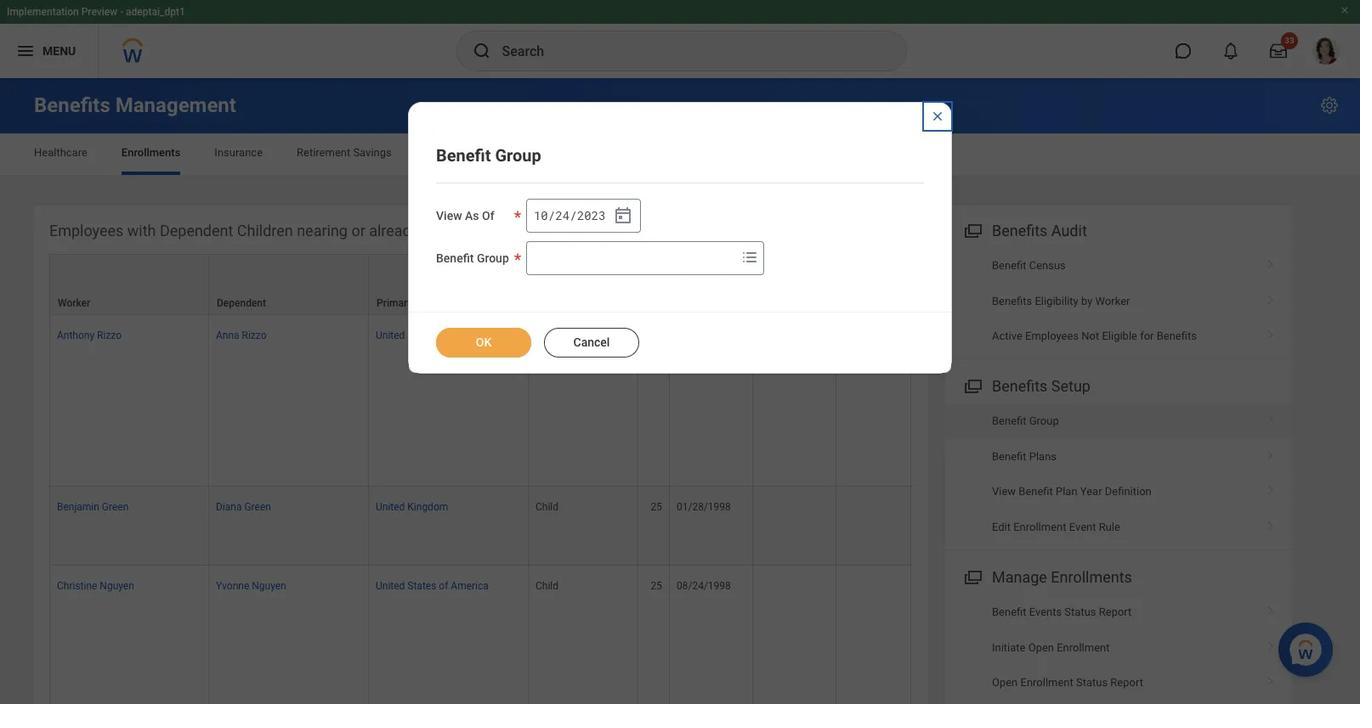 Task type: vqa. For each thing, say whether or not it's contained in the screenshot.
'book open' image
no



Task type: describe. For each thing, give the bounding box(es) containing it.
united for nguyen
[[376, 581, 405, 593]]

birth
[[713, 298, 735, 310]]

view benefit plan year definition
[[992, 486, 1152, 498]]

child for 08/24/1998
[[536, 581, 559, 593]]

disabled button
[[837, 255, 910, 315]]

enrollment inside initiate open enrollment link
[[1057, 641, 1110, 654]]

time
[[781, 284, 801, 296]]

employees with dependent children nearing or already age 26 element
[[34, 206, 1238, 705]]

search image
[[471, 41, 492, 61]]

chevron right image for benefits eligibility by worker
[[1260, 289, 1282, 306]]

anna
[[216, 330, 239, 342]]

view as of group
[[526, 199, 641, 233]]

census
[[1029, 259, 1066, 272]]

employees inside active employees not eligible for benefits link
[[1025, 330, 1079, 343]]

definition
[[1105, 486, 1152, 498]]

enrollment for event
[[1014, 521, 1066, 534]]

full-time student
[[761, 284, 801, 310]]

worker button
[[50, 255, 208, 315]]

01/28/1998
[[677, 501, 731, 513]]

diana green
[[216, 501, 271, 513]]

implementation preview -   adeptai_dpt1
[[7, 6, 185, 18]]

benefit down 26
[[436, 252, 474, 265]]

eligible
[[1102, 330, 1137, 343]]

24
[[555, 207, 570, 223]]

retirement savings
[[297, 146, 392, 159]]

audit
[[1051, 222, 1087, 240]]

chevron right image for benefit group
[[1260, 409, 1282, 426]]

worker inside list
[[1095, 295, 1130, 307]]

of inside popup button
[[701, 298, 711, 310]]

affordable care act
[[426, 146, 522, 159]]

event
[[1069, 521, 1096, 534]]

healthcare
[[34, 146, 87, 159]]

benefits for benefits audit
[[992, 222, 1048, 240]]

age button
[[638, 255, 669, 315]]

states for nguyen
[[407, 581, 436, 593]]

0 vertical spatial dependent
[[160, 222, 233, 240]]

open enrollment status report link
[[945, 666, 1292, 701]]

anthony rizzo
[[57, 330, 122, 342]]

date
[[678, 298, 699, 310]]

edit enrollment event rule
[[992, 521, 1120, 534]]

christine nguyen
[[57, 581, 134, 593]]

benefit left act
[[436, 145, 491, 166]]

notifications large image
[[1222, 43, 1239, 60]]

date of birth button
[[670, 255, 752, 315]]

united kingdom
[[376, 501, 448, 513]]

tab list inside benefits management "main content"
[[17, 134, 1343, 175]]

manage
[[992, 569, 1047, 587]]

benefits management main content
[[0, 78, 1360, 705]]

calendar image
[[613, 206, 633, 226]]

row containing benjamin green
[[49, 487, 1238, 566]]

act
[[506, 146, 522, 159]]

address
[[415, 298, 453, 310]]

retirement
[[297, 146, 350, 159]]

already
[[369, 222, 419, 240]]

Benefit Group field
[[527, 243, 736, 274]]

benjamin
[[57, 501, 99, 513]]

date of birth
[[678, 298, 735, 310]]

- for preview
[[120, 6, 123, 18]]

edit enrollment event rule link
[[945, 510, 1292, 545]]

25 for 01/28/1998
[[651, 501, 662, 513]]

benefit group inside benefit group link
[[992, 415, 1059, 428]]

kingdom
[[407, 501, 448, 513]]

status for events
[[1065, 606, 1096, 619]]

student
[[761, 298, 796, 310]]

manage enrollments
[[992, 569, 1132, 587]]

08/24/1998
[[677, 581, 731, 593]]

primary
[[377, 298, 412, 310]]

child element for 08/24/1998
[[536, 577, 559, 593]]

open inside 'link'
[[992, 677, 1018, 689]]

benefit inside benefit group link
[[992, 415, 1027, 428]]

united states of america link for yvonne nguyen
[[376, 577, 489, 593]]

active employees not eligible for benefits link
[[945, 319, 1292, 354]]

benefit events status report link
[[945, 595, 1292, 630]]

- for address
[[455, 298, 459, 310]]

edit
[[992, 521, 1011, 534]]

benefits audit
[[992, 222, 1087, 240]]

implementation preview -   adeptai_dpt1 banner
[[0, 0, 1360, 78]]

yvonne
[[216, 581, 249, 593]]

employees with dependent children nearing or already age 26
[[49, 222, 468, 240]]

implementation
[[7, 6, 79, 18]]

report for open enrollment status report
[[1111, 677, 1143, 689]]

benefit plans
[[992, 450, 1057, 463]]

of for anna rizzo
[[439, 330, 448, 342]]

benefit census
[[992, 259, 1066, 272]]

enrollment for status
[[1021, 677, 1074, 689]]

dependent button
[[209, 255, 368, 315]]

benjamin green
[[57, 501, 129, 513]]

by
[[1081, 295, 1093, 307]]

anna rizzo
[[216, 330, 267, 342]]

initiate
[[992, 641, 1026, 654]]

26
[[451, 222, 468, 240]]

with
[[127, 222, 156, 240]]

enrollments inside 'tab list'
[[121, 146, 181, 159]]

benefit group dialog
[[408, 102, 952, 374]]

0 vertical spatial group
[[495, 145, 541, 166]]

cancel
[[573, 336, 610, 349]]

benefit inside the benefit events status report link
[[992, 606, 1027, 619]]

primary address - country button
[[369, 255, 528, 315]]

as
[[465, 209, 479, 223]]

benefit group list item
[[945, 404, 1292, 439]]

menu group image for benefits audit
[[961, 218, 984, 241]]

full-time student button
[[753, 255, 836, 315]]

insurance
[[215, 146, 263, 159]]

age
[[643, 298, 661, 310]]

united kingdom link
[[376, 498, 448, 513]]

view for view benefit plan year definition
[[992, 486, 1016, 498]]

events
[[1029, 606, 1062, 619]]

benefits setup
[[992, 378, 1091, 396]]

dependent inside 'popup button'
[[217, 298, 266, 310]]

1 vertical spatial benefit group
[[436, 252, 509, 265]]

disabled
[[844, 298, 884, 310]]

plan
[[1056, 486, 1078, 498]]

status for enrollment
[[1076, 677, 1108, 689]]

prompts image
[[739, 247, 760, 268]]

primary address - country
[[377, 298, 497, 310]]

not
[[1082, 330, 1099, 343]]

benefits eligibility by worker
[[992, 295, 1130, 307]]

profile logan mcneil element
[[1302, 32, 1350, 70]]

setup
[[1051, 378, 1091, 396]]

benefit inside view benefit plan year definition link
[[1019, 486, 1053, 498]]

united for green
[[376, 501, 405, 513]]

benefits management
[[34, 94, 236, 117]]



Task type: locate. For each thing, give the bounding box(es) containing it.
group up 10
[[495, 145, 541, 166]]

rizzo for anna rizzo
[[242, 330, 267, 342]]

1 horizontal spatial worker
[[1095, 295, 1130, 307]]

enrollment inside open enrollment status report 'link'
[[1021, 677, 1074, 689]]

configure this page image
[[1319, 95, 1340, 116]]

1 green from the left
[[102, 501, 129, 513]]

view benefit plan year definition link
[[945, 475, 1292, 510]]

2 vertical spatial enrollment
[[1021, 677, 1074, 689]]

1 united from the top
[[376, 330, 405, 342]]

1 vertical spatial view
[[992, 486, 1016, 498]]

2 vertical spatial of
[[439, 581, 448, 593]]

view up edit
[[992, 486, 1016, 498]]

states
[[407, 330, 436, 342], [407, 581, 436, 593]]

preview
[[81, 6, 117, 18]]

0 horizontal spatial nguyen
[[100, 581, 134, 593]]

status inside 'link'
[[1076, 677, 1108, 689]]

chevron right image for manage enrollments
[[1260, 636, 1282, 653]]

1 rizzo from the left
[[97, 330, 122, 342]]

of down kingdom
[[439, 581, 448, 593]]

0 vertical spatial child
[[536, 330, 559, 342]]

close environment banner image
[[1340, 5, 1350, 15]]

row containing full-time student
[[49, 254, 1238, 315]]

7 chevron right image from the top
[[1260, 671, 1282, 688]]

nguyen inside "link"
[[252, 581, 286, 593]]

cancel button
[[544, 328, 639, 358]]

of
[[701, 298, 711, 310], [439, 330, 448, 342], [439, 581, 448, 593]]

employees inside employees with dependent children nearing or already age 26 element
[[49, 222, 124, 240]]

child
[[536, 330, 559, 342], [536, 501, 559, 513], [536, 581, 559, 593]]

1 vertical spatial enrollments
[[1051, 569, 1132, 587]]

6 chevron right image from the top
[[1260, 600, 1282, 617]]

0 vertical spatial chevron right image
[[1260, 324, 1282, 341]]

united down primary
[[376, 330, 405, 342]]

2 / from the left
[[570, 207, 577, 223]]

anthony
[[57, 330, 94, 342]]

1 horizontal spatial employees
[[1025, 330, 1079, 343]]

list
[[945, 248, 1292, 354], [945, 404, 1292, 545], [945, 595, 1292, 701]]

active
[[992, 330, 1023, 343]]

chevron right image for view benefit plan year definition
[[1260, 480, 1282, 497]]

- inside banner
[[120, 6, 123, 18]]

states for rizzo
[[407, 330, 436, 342]]

benefit inside benefit plans "link"
[[992, 450, 1027, 463]]

tab list
[[17, 134, 1343, 175]]

0 horizontal spatial employees
[[49, 222, 124, 240]]

benefit census link
[[945, 248, 1292, 284]]

united states of america link
[[376, 327, 489, 342], [376, 577, 489, 593]]

or
[[351, 222, 365, 240]]

1 vertical spatial america
[[451, 581, 489, 593]]

0 vertical spatial 25
[[651, 501, 662, 513]]

age
[[422, 222, 447, 240]]

enrollments
[[121, 146, 181, 159], [1051, 569, 1132, 587]]

united states of america down kingdom
[[376, 581, 489, 593]]

chevron right image inside active employees not eligible for benefits link
[[1260, 324, 1282, 341]]

0 vertical spatial employees
[[49, 222, 124, 240]]

anna rizzo link
[[216, 327, 267, 342]]

1 chevron right image from the top
[[1260, 324, 1282, 341]]

green
[[102, 501, 129, 513], [244, 501, 271, 513]]

1 vertical spatial states
[[407, 581, 436, 593]]

menu group image
[[961, 218, 984, 241], [961, 374, 984, 397], [961, 565, 984, 588]]

for
[[1140, 330, 1154, 343]]

chevron right image inside the benefit events status report link
[[1260, 600, 1282, 617]]

savings
[[353, 146, 392, 159]]

2 25 from the top
[[651, 581, 662, 593]]

enrollment down initiate open enrollment
[[1021, 677, 1074, 689]]

benefit inside benefit census link
[[992, 259, 1027, 272]]

2 menu group image from the top
[[961, 374, 984, 397]]

open enrollment status report
[[992, 677, 1143, 689]]

report for benefit events status report
[[1099, 606, 1132, 619]]

25 left "01/28/1998"
[[651, 501, 662, 513]]

2 chevron right image from the top
[[1260, 444, 1282, 461]]

1 25 from the top
[[651, 501, 662, 513]]

1 vertical spatial 25
[[651, 581, 662, 593]]

10 / 24 / 2023
[[534, 207, 606, 223]]

0 vertical spatial status
[[1065, 606, 1096, 619]]

1 vertical spatial child element
[[536, 498, 559, 513]]

chevron right image inside benefits eligibility by worker link
[[1260, 289, 1282, 306]]

year
[[1080, 486, 1102, 498]]

chevron right image inside edit enrollment event rule link
[[1260, 515, 1282, 532]]

benefit left plan
[[1019, 486, 1053, 498]]

rule
[[1099, 521, 1120, 534]]

diana
[[216, 501, 242, 513]]

relationship button
[[529, 255, 637, 315]]

10
[[534, 207, 548, 223]]

2 vertical spatial menu group image
[[961, 565, 984, 588]]

anthony rizzo link
[[57, 327, 122, 342]]

united states of america link down address
[[376, 327, 489, 342]]

0 horizontal spatial green
[[102, 501, 129, 513]]

4 chevron right image from the top
[[1260, 480, 1282, 497]]

initiate open enrollment link
[[945, 630, 1292, 666]]

child for 01/28/1998
[[536, 501, 559, 513]]

rizzo right anthony
[[97, 330, 122, 342]]

1 united states of america from the top
[[376, 330, 489, 342]]

/ right 24
[[570, 207, 577, 223]]

2 vertical spatial list
[[945, 595, 1292, 701]]

united for rizzo
[[376, 330, 405, 342]]

green right diana
[[244, 501, 271, 513]]

benefit plans link
[[945, 439, 1292, 475]]

1 vertical spatial united
[[376, 501, 405, 513]]

4 row from the top
[[49, 566, 1238, 705]]

menu group image left 'manage'
[[961, 565, 984, 588]]

0 horizontal spatial worker
[[58, 298, 90, 310]]

green for diana green
[[244, 501, 271, 513]]

list containing benefit census
[[945, 248, 1292, 354]]

united states of america for yvonne nguyen
[[376, 581, 489, 593]]

benefit up benefit plans
[[992, 415, 1027, 428]]

2 child element from the top
[[536, 498, 559, 513]]

1 america from the top
[[451, 330, 489, 342]]

1 vertical spatial report
[[1111, 677, 1143, 689]]

child element
[[536, 327, 559, 342], [536, 498, 559, 513], [536, 577, 559, 593]]

chevron right image inside view benefit plan year definition link
[[1260, 480, 1282, 497]]

worker right by at the top
[[1095, 295, 1130, 307]]

country
[[461, 298, 497, 310]]

close view compensation review calculation table image
[[931, 110, 945, 123]]

- left "country"
[[455, 298, 459, 310]]

green for benjamin green
[[102, 501, 129, 513]]

3 child from the top
[[536, 581, 559, 593]]

1 united states of america link from the top
[[376, 327, 489, 342]]

3 row from the top
[[49, 487, 1238, 566]]

nguyen for yvonne nguyen
[[252, 581, 286, 593]]

affordable
[[426, 146, 477, 159]]

america for yvonne nguyen
[[451, 581, 489, 593]]

relationship
[[536, 298, 593, 310]]

open right initiate
[[1028, 641, 1054, 654]]

1 horizontal spatial open
[[1028, 641, 1054, 654]]

united states of america link down kingdom
[[376, 577, 489, 593]]

benefit group link
[[945, 404, 1292, 439]]

2 list from the top
[[945, 404, 1292, 545]]

chevron right image inside benefit plans "link"
[[1260, 444, 1282, 461]]

chevron right image inside initiate open enrollment link
[[1260, 636, 1282, 653]]

view left as
[[436, 209, 462, 223]]

2023
[[577, 207, 606, 223]]

1 vertical spatial list
[[945, 404, 1292, 545]]

chevron right image for benefit events status report
[[1260, 600, 1282, 617]]

status
[[1065, 606, 1096, 619], [1076, 677, 1108, 689]]

0 vertical spatial states
[[407, 330, 436, 342]]

benefits for benefits management
[[34, 94, 110, 117]]

chevron right image for benefits setup
[[1260, 444, 1282, 461]]

2 vertical spatial child element
[[536, 577, 559, 593]]

states down kingdom
[[407, 581, 436, 593]]

report
[[1099, 606, 1132, 619], [1111, 677, 1143, 689]]

0 vertical spatial -
[[120, 6, 123, 18]]

group down benefits setup at right
[[1029, 415, 1059, 428]]

0 vertical spatial enrollment
[[1014, 521, 1066, 534]]

2 united states of america from the top
[[376, 581, 489, 593]]

benefits up benefit census
[[992, 222, 1048, 240]]

benefit group down 26
[[436, 252, 509, 265]]

group down of at left
[[477, 252, 509, 265]]

2 chevron right image from the top
[[1260, 289, 1282, 306]]

chevron right image for benefit census
[[1260, 253, 1282, 270]]

1 vertical spatial menu group image
[[961, 374, 984, 397]]

worker up anthony
[[58, 298, 90, 310]]

view
[[436, 209, 462, 223], [992, 486, 1016, 498]]

menu group image for benefits setup
[[961, 374, 984, 397]]

nguyen right christine
[[100, 581, 134, 593]]

america for anna rizzo
[[451, 330, 489, 342]]

- right preview
[[120, 6, 123, 18]]

enrollment up open enrollment status report
[[1057, 641, 1110, 654]]

report up initiate open enrollment link
[[1099, 606, 1132, 619]]

menu group image for manage enrollments
[[961, 565, 984, 588]]

0 horizontal spatial -
[[120, 6, 123, 18]]

rizzo for anthony rizzo
[[97, 330, 122, 342]]

3 list from the top
[[945, 595, 1292, 701]]

5 chevron right image from the top
[[1260, 515, 1282, 532]]

1 vertical spatial open
[[992, 677, 1018, 689]]

0 horizontal spatial view
[[436, 209, 462, 223]]

3 chevron right image from the top
[[1260, 409, 1282, 426]]

- inside popup button
[[455, 298, 459, 310]]

enrollment inside edit enrollment event rule link
[[1014, 521, 1066, 534]]

chevron right image for open enrollment status report
[[1260, 671, 1282, 688]]

2 united states of america link from the top
[[376, 577, 489, 593]]

dependent
[[160, 222, 233, 240], [217, 298, 266, 310]]

0 horizontal spatial rizzo
[[97, 330, 122, 342]]

1 / from the left
[[548, 207, 555, 223]]

benefit group
[[436, 145, 541, 166], [436, 252, 509, 265], [992, 415, 1059, 428]]

benefits
[[34, 94, 110, 117], [992, 222, 1048, 240], [992, 295, 1032, 307], [1157, 330, 1197, 343], [992, 378, 1048, 396]]

2 america from the top
[[451, 581, 489, 593]]

chevron right image inside benefit census link
[[1260, 253, 1282, 270]]

benefit left plans
[[992, 450, 1027, 463]]

1 horizontal spatial /
[[570, 207, 577, 223]]

chevron right image
[[1260, 324, 1282, 341], [1260, 444, 1282, 461], [1260, 636, 1282, 653]]

1 vertical spatial enrollment
[[1057, 641, 1110, 654]]

1 row from the top
[[49, 254, 1238, 315]]

enrollment
[[1014, 521, 1066, 534], [1057, 641, 1110, 654], [1021, 677, 1074, 689]]

open down initiate
[[992, 677, 1018, 689]]

states down address
[[407, 330, 436, 342]]

2 row from the top
[[49, 315, 1238, 487]]

group inside list item
[[1029, 415, 1059, 428]]

enrollments up the benefit events status report link
[[1051, 569, 1132, 587]]

of down "primary address - country"
[[439, 330, 448, 342]]

green right benjamin
[[102, 501, 129, 513]]

row containing anthony rizzo
[[49, 315, 1238, 487]]

1 vertical spatial group
[[477, 252, 509, 265]]

list for benefits audit
[[945, 248, 1292, 354]]

2 nguyen from the left
[[252, 581, 286, 593]]

nguyen
[[100, 581, 134, 593], [252, 581, 286, 593]]

rizzo inside 'link'
[[97, 330, 122, 342]]

2 child from the top
[[536, 501, 559, 513]]

1 vertical spatial child
[[536, 501, 559, 513]]

full-
[[761, 284, 781, 296]]

2 vertical spatial group
[[1029, 415, 1059, 428]]

worker
[[1095, 295, 1130, 307], [58, 298, 90, 310]]

1 vertical spatial status
[[1076, 677, 1108, 689]]

united inside united kingdom link
[[376, 501, 405, 513]]

benefits left setup
[[992, 378, 1048, 396]]

2 united from the top
[[376, 501, 405, 513]]

nguyen for christine nguyen
[[100, 581, 134, 593]]

america
[[451, 330, 489, 342], [451, 581, 489, 593]]

2 states from the top
[[407, 581, 436, 593]]

ok
[[476, 336, 492, 349]]

open
[[1028, 641, 1054, 654], [992, 677, 1018, 689]]

benefit up initiate
[[992, 606, 1027, 619]]

report inside 'link'
[[1111, 677, 1143, 689]]

benefits up active
[[992, 295, 1032, 307]]

0 horizontal spatial enrollments
[[121, 146, 181, 159]]

benefit
[[436, 145, 491, 166], [436, 252, 474, 265], [992, 259, 1027, 272], [992, 415, 1027, 428], [992, 450, 1027, 463], [1019, 486, 1053, 498], [992, 606, 1027, 619]]

christine nguyen link
[[57, 577, 134, 593]]

1 horizontal spatial enrollments
[[1051, 569, 1132, 587]]

dependent up anna rizzo link
[[217, 298, 266, 310]]

of
[[482, 209, 495, 223]]

list containing benefit events status report
[[945, 595, 1292, 701]]

inbox large image
[[1270, 43, 1287, 60]]

benefits for benefits eligibility by worker
[[992, 295, 1032, 307]]

united states of america for anna rizzo
[[376, 330, 489, 342]]

rizzo right 'anna'
[[242, 330, 267, 342]]

status right the events
[[1065, 606, 1096, 619]]

1 horizontal spatial -
[[455, 298, 459, 310]]

benefit group up benefit plans
[[992, 415, 1059, 428]]

1 horizontal spatial nguyen
[[252, 581, 286, 593]]

0 horizontal spatial open
[[992, 677, 1018, 689]]

1 horizontal spatial rizzo
[[242, 330, 267, 342]]

plans
[[1029, 450, 1057, 463]]

0 vertical spatial report
[[1099, 606, 1132, 619]]

tab list containing healthcare
[[17, 134, 1343, 175]]

united down united kingdom
[[376, 581, 405, 593]]

worker inside popup button
[[58, 298, 90, 310]]

menu group image left benefits setup at right
[[961, 374, 984, 397]]

benefits right for
[[1157, 330, 1197, 343]]

of for yvonne nguyen
[[439, 581, 448, 593]]

list for benefits setup
[[945, 404, 1292, 545]]

adeptai_dpt1
[[126, 6, 185, 18]]

yvonne nguyen link
[[216, 577, 286, 593]]

benjamin green link
[[57, 498, 129, 513]]

3 united from the top
[[376, 581, 405, 593]]

benefit events status report
[[992, 606, 1132, 619]]

25 for 08/24/1998
[[651, 581, 662, 593]]

employees left with
[[49, 222, 124, 240]]

benefit group up of at left
[[436, 145, 541, 166]]

chevron right image inside benefit group link
[[1260, 409, 1282, 426]]

0 vertical spatial enrollments
[[121, 146, 181, 159]]

christine
[[57, 581, 97, 593]]

1 vertical spatial -
[[455, 298, 459, 310]]

of right 'date'
[[701, 298, 711, 310]]

0 vertical spatial america
[[451, 330, 489, 342]]

-
[[120, 6, 123, 18], [455, 298, 459, 310]]

1 child element from the top
[[536, 327, 559, 342]]

0 vertical spatial view
[[436, 209, 462, 223]]

0 vertical spatial child element
[[536, 327, 559, 342]]

child element for 01/28/1998
[[536, 498, 559, 513]]

nguyen right the "yvonne"
[[252, 581, 286, 593]]

2 green from the left
[[244, 501, 271, 513]]

0 vertical spatial open
[[1028, 641, 1054, 654]]

/ right 10
[[548, 207, 555, 223]]

1 vertical spatial employees
[[1025, 330, 1079, 343]]

1 list from the top
[[945, 248, 1292, 354]]

status down initiate open enrollment link
[[1076, 677, 1108, 689]]

united states of america down address
[[376, 330, 489, 342]]

0 vertical spatial united states of america
[[376, 330, 489, 342]]

1 horizontal spatial green
[[244, 501, 271, 513]]

benefit left census
[[992, 259, 1027, 272]]

benefits eligibility by worker link
[[945, 284, 1292, 319]]

2 vertical spatial benefit group
[[992, 415, 1059, 428]]

1 horizontal spatial view
[[992, 486, 1016, 498]]

chevron right image for edit enrollment event rule
[[1260, 515, 1282, 532]]

1 chevron right image from the top
[[1260, 253, 1282, 270]]

3 menu group image from the top
[[961, 565, 984, 588]]

view inside list
[[992, 486, 1016, 498]]

list for manage enrollments
[[945, 595, 1292, 701]]

3 chevron right image from the top
[[1260, 636, 1282, 653]]

2 vertical spatial united
[[376, 581, 405, 593]]

benefits up healthcare
[[34, 94, 110, 117]]

1 vertical spatial united states of america
[[376, 581, 489, 593]]

ok button
[[436, 328, 531, 358]]

enrollment right edit
[[1014, 521, 1066, 534]]

view for view as of
[[436, 209, 462, 223]]

0 vertical spatial list
[[945, 248, 1292, 354]]

0 vertical spatial benefit group
[[436, 145, 541, 166]]

1 vertical spatial of
[[439, 330, 448, 342]]

/
[[548, 207, 555, 223], [570, 207, 577, 223]]

united states of america link for anna rizzo
[[376, 327, 489, 342]]

1 vertical spatial dependent
[[217, 298, 266, 310]]

1 vertical spatial chevron right image
[[1260, 444, 1282, 461]]

0 vertical spatial menu group image
[[961, 218, 984, 241]]

0 vertical spatial united states of america link
[[376, 327, 489, 342]]

row containing christine nguyen
[[49, 566, 1238, 705]]

children
[[237, 222, 293, 240]]

list containing benefit group
[[945, 404, 1292, 545]]

menu group image left 'benefits audit'
[[961, 218, 984, 241]]

cell
[[638, 315, 670, 487], [670, 315, 753, 487], [753, 315, 837, 487], [837, 315, 911, 487], [911, 315, 995, 487], [753, 487, 837, 566], [837, 487, 911, 566], [911, 487, 995, 566], [753, 566, 837, 705], [837, 566, 911, 705], [911, 566, 995, 705]]

0 vertical spatial of
[[701, 298, 711, 310]]

2 rizzo from the left
[[242, 330, 267, 342]]

25 left 08/24/1998
[[651, 581, 662, 593]]

united states of america
[[376, 330, 489, 342], [376, 581, 489, 593]]

1 menu group image from the top
[[961, 218, 984, 241]]

2 vertical spatial child
[[536, 581, 559, 593]]

3 child element from the top
[[536, 577, 559, 593]]

1 vertical spatial united states of america link
[[376, 577, 489, 593]]

0 horizontal spatial /
[[548, 207, 555, 223]]

eligibility
[[1035, 295, 1079, 307]]

benefits for benefits setup
[[992, 378, 1048, 396]]

chevron right image inside open enrollment status report 'link'
[[1260, 671, 1282, 688]]

view as of
[[436, 209, 495, 223]]

1 child from the top
[[536, 330, 559, 342]]

nearing
[[297, 222, 348, 240]]

report down initiate open enrollment link
[[1111, 677, 1143, 689]]

chevron right image
[[1260, 253, 1282, 270], [1260, 289, 1282, 306], [1260, 409, 1282, 426], [1260, 480, 1282, 497], [1260, 515, 1282, 532], [1260, 600, 1282, 617], [1260, 671, 1282, 688]]

2 vertical spatial chevron right image
[[1260, 636, 1282, 653]]

enrollments down benefits management
[[121, 146, 181, 159]]

0 vertical spatial united
[[376, 330, 405, 342]]

view inside benefit group dialog
[[436, 209, 462, 223]]

row
[[49, 254, 1238, 315], [49, 315, 1238, 487], [49, 487, 1238, 566], [49, 566, 1238, 705]]

employees down eligibility
[[1025, 330, 1079, 343]]

1 nguyen from the left
[[100, 581, 134, 593]]

dependent right with
[[160, 222, 233, 240]]

1 states from the top
[[407, 330, 436, 342]]

united left kingdom
[[376, 501, 405, 513]]



